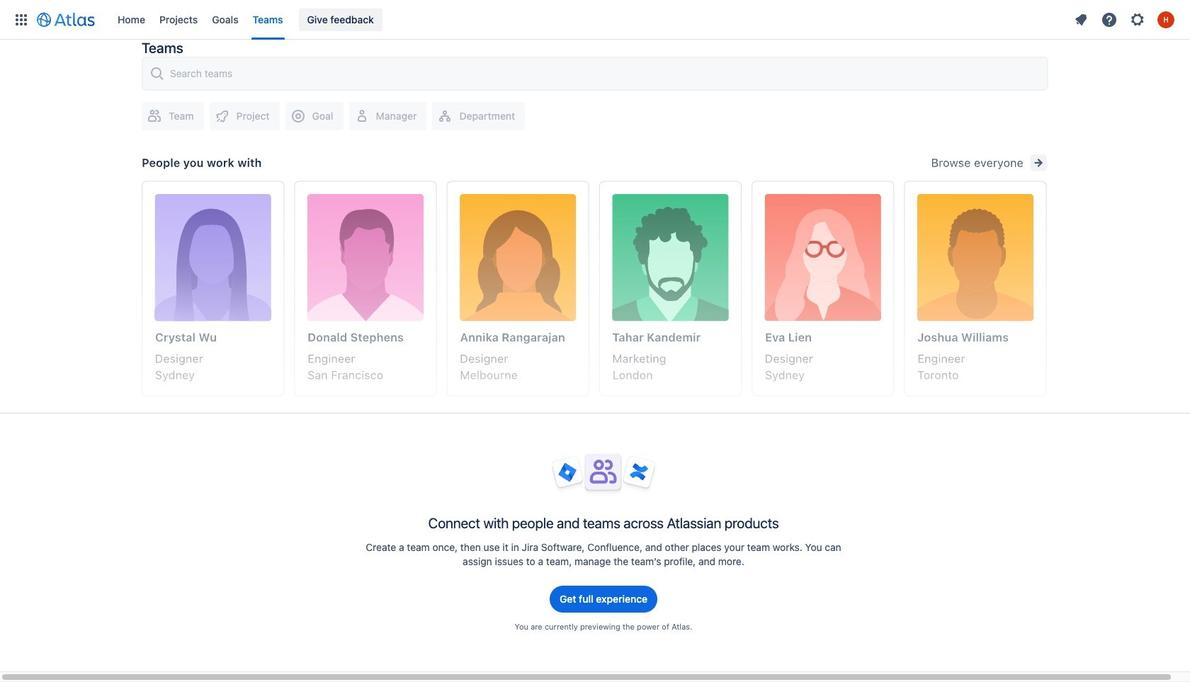 Task type: describe. For each thing, give the bounding box(es) containing it.
Search teams field
[[166, 61, 1041, 86]]

switch to... image
[[13, 11, 30, 28]]

notifications image
[[1073, 11, 1090, 28]]



Task type: vqa. For each thing, say whether or not it's contained in the screenshot.
'Settings' Image
yes



Task type: locate. For each thing, give the bounding box(es) containing it.
banner
[[0, 0, 1190, 40]]

top element
[[9, 0, 1068, 39]]

search teams image
[[149, 65, 166, 82]]

list
[[111, 0, 1068, 39], [1068, 8, 1182, 31]]

help icon image
[[1101, 11, 1118, 28]]

account image
[[1158, 11, 1175, 28]]

settings image
[[1129, 11, 1146, 28]]



